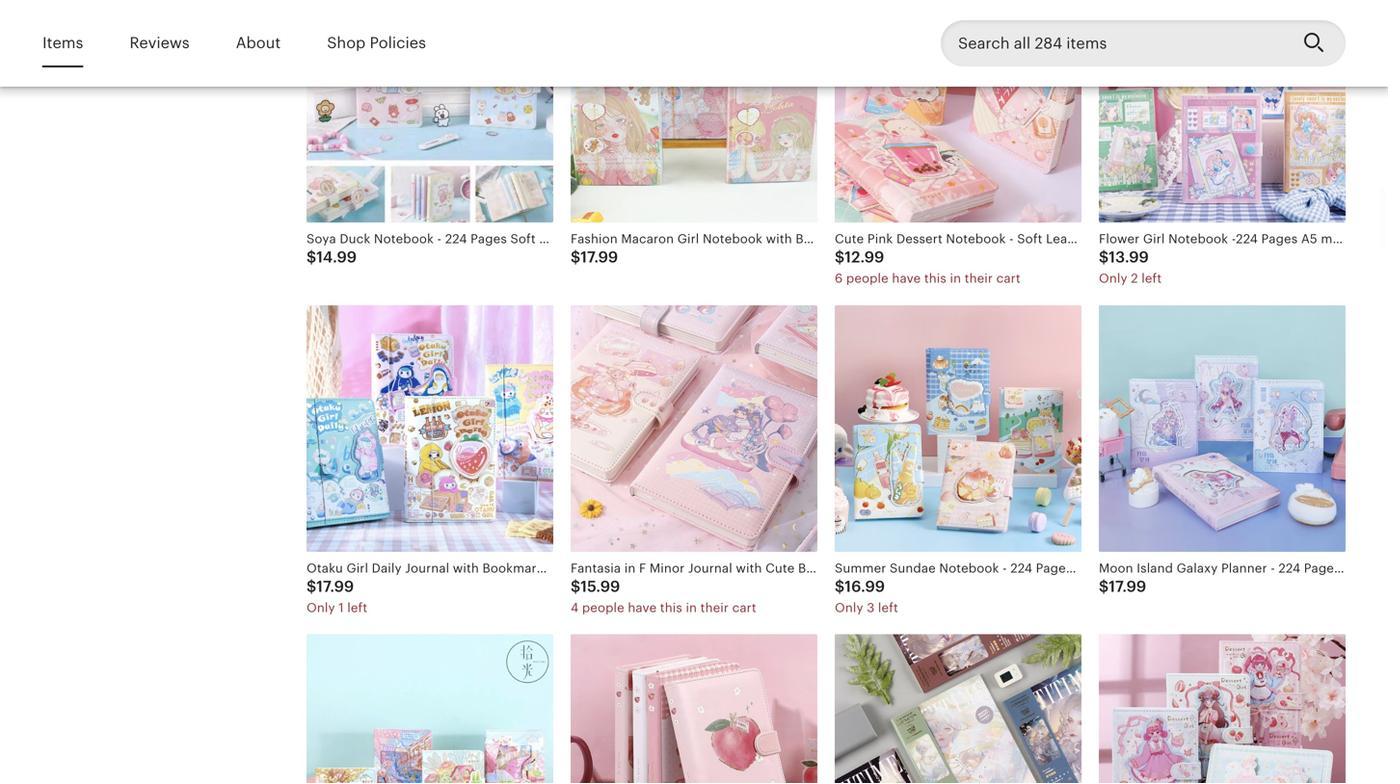 Task type: describe. For each thing, give the bounding box(es) containing it.
people for 12.99
[[846, 272, 889, 286]]

$ 17.99 for "moon island galaxy planner - 224 pages a5 magnetic buckle pink notebooks with soft leather cover - journal diy - cute notebooks" image
[[1099, 578, 1147, 596]]

policies
[[370, 35, 426, 52]]

$ 17.99 only 1 left
[[307, 578, 368, 616]]

$ 17.99 for 'fashion macaron girl notebook with bookmark and pvc cover - 192 pages a5 buckle notebooks - diy journal - planner to do list' image
[[571, 249, 618, 266]]

otaku girl daily journal with bookmark and 3d page - soft leather cover planner- 224 pages a5 magnetic buckle notebooks - diy journal image
[[307, 305, 553, 552]]

17.99 inside $ 17.99 only 1 left
[[317, 578, 354, 596]]

3
[[867, 601, 875, 616]]

$ 13.99 only 2 left
[[1099, 249, 1162, 286]]

moon island galaxy planner - 224 pages a5 magnetic buckle pink notebooks with soft leather cover - journal diy - cute notebooks image
[[1099, 305, 1346, 552]]

15.99
[[581, 578, 620, 596]]

this for 12.99
[[924, 272, 947, 286]]

13.99
[[1109, 249, 1149, 266]]

dessert girl notebook with bookmark and 3d page - soft leather cover planner- 224 pages a5 magnetic buckle notebooks - diy journal image
[[1099, 635, 1346, 784]]

only for 13.99
[[1099, 272, 1128, 286]]

Search all 284 items text field
[[941, 20, 1288, 67]]

17.99 for "moon island galaxy planner - 224 pages a5 magnetic buckle pink notebooks with soft leather cover - journal diy - cute notebooks" image
[[1109, 578, 1147, 596]]

reviews
[[130, 35, 190, 52]]

timeless notebook - 100 pages with collector's edition illustration cover - diy journal image
[[835, 635, 1082, 784]]

left for 17.99
[[347, 601, 368, 616]]

about
[[236, 35, 281, 52]]

left for 16.99
[[878, 601, 898, 616]]

left for 13.99
[[1142, 272, 1162, 286]]

their for 12.99
[[965, 272, 993, 286]]

$ 12.99 6 people have this in their cart
[[835, 249, 1021, 286]]

$ 15.99 4 people have this in their cart
[[571, 578, 757, 616]]

cute animal's world notebook with designed colorful page - 224 pages soft leather cover - a5 magnetic buckle notebooks  - diy journal image
[[307, 635, 553, 784]]

have for 15.99
[[628, 601, 657, 616]]

shop policies link
[[327, 21, 426, 66]]

12.99
[[845, 249, 884, 266]]

$ inside "$ 16.99 only 3 left"
[[835, 578, 845, 596]]

items link
[[42, 21, 83, 66]]



Task type: vqa. For each thing, say whether or not it's contained in the screenshot.
the right have
yes



Task type: locate. For each thing, give the bounding box(es) containing it.
fashion macaron girl notebook with bookmark and pvc cover - 192 pages a5 buckle notebooks - diy journal - planner to do list image
[[571, 0, 818, 223]]

their inside $ 12.99 6 people have this in their cart
[[965, 272, 993, 286]]

their inside $ 15.99 4 people have this in their cart
[[701, 601, 729, 616]]

0 horizontal spatial only
[[307, 601, 335, 616]]

people inside $ 15.99 4 people have this in their cart
[[582, 601, 625, 616]]

items
[[42, 35, 83, 52]]

0 vertical spatial have
[[892, 272, 921, 286]]

6
[[835, 272, 843, 286]]

have inside $ 12.99 6 people have this in their cart
[[892, 272, 921, 286]]

$
[[307, 249, 317, 266], [571, 249, 581, 266], [835, 249, 845, 266], [1099, 249, 1109, 266], [307, 578, 317, 596], [571, 578, 581, 596], [835, 578, 845, 596], [1099, 578, 1109, 596]]

2
[[1131, 272, 1138, 286]]

1 vertical spatial people
[[582, 601, 625, 616]]

$ inside $ 13.99 only 2 left
[[1099, 249, 1109, 266]]

this inside $ 15.99 4 people have this in their cart
[[660, 601, 682, 616]]

left inside $ 13.99 only 2 left
[[1142, 272, 1162, 286]]

have for 12.99
[[892, 272, 921, 286]]

cart inside $ 15.99 4 people have this in their cart
[[732, 601, 757, 616]]

cart for 12.99
[[997, 272, 1021, 286]]

reviews link
[[130, 21, 190, 66]]

0 horizontal spatial 17.99
[[317, 578, 354, 596]]

have right 4
[[628, 601, 657, 616]]

0 horizontal spatial this
[[660, 601, 682, 616]]

1 vertical spatial have
[[628, 601, 657, 616]]

people down 12.99
[[846, 272, 889, 286]]

4
[[571, 601, 579, 616]]

cute pink dessert notebook - soft leather cover - 256 pages - a6 magnetic buckle notebooks  - diy journal - colorful page notebook image
[[835, 0, 1082, 223]]

0 horizontal spatial their
[[701, 601, 729, 616]]

1 vertical spatial $ 17.99
[[1099, 578, 1147, 596]]

cart for 15.99
[[732, 601, 757, 616]]

0 horizontal spatial $ 17.99
[[571, 249, 618, 266]]

cart inside $ 12.99 6 people have this in their cart
[[997, 272, 1021, 286]]

$ 17.99
[[571, 249, 618, 266], [1099, 578, 1147, 596]]

$ inside $ 15.99 4 people have this in their cart
[[571, 578, 581, 596]]

summer sundae notebook - 224 pages a5 magnetic buckle soft leather cover - journal diy - kawaii cute notebooks image
[[835, 305, 1082, 552]]

cart
[[997, 272, 1021, 286], [732, 601, 757, 616]]

0 vertical spatial their
[[965, 272, 993, 286]]

left
[[1142, 272, 1162, 286], [347, 601, 368, 616], [878, 601, 898, 616]]

in inside $ 12.99 6 people have this in their cart
[[950, 272, 961, 286]]

in for 15.99
[[686, 601, 697, 616]]

flower girl notebook -224 pages a5 magnetic buckle notebooks with pvc cover - kawaii journal diy - cute notebooks image
[[1099, 0, 1346, 223]]

0 vertical spatial people
[[846, 272, 889, 286]]

2 horizontal spatial 17.99
[[1109, 578, 1147, 596]]

1 vertical spatial cart
[[732, 601, 757, 616]]

only inside $ 13.99 only 2 left
[[1099, 272, 1128, 286]]

$ inside $ 12.99 6 people have this in their cart
[[835, 249, 845, 266]]

only for 16.99
[[835, 601, 863, 616]]

only
[[1099, 272, 1128, 286], [307, 601, 335, 616], [835, 601, 863, 616]]

only left 3
[[835, 601, 863, 616]]

14.99
[[317, 249, 357, 266]]

17.99
[[581, 249, 618, 266], [317, 578, 354, 596], [1109, 578, 1147, 596]]

people down 15.99 in the left of the page
[[582, 601, 625, 616]]

0 vertical spatial this
[[924, 272, 947, 286]]

1 vertical spatial their
[[701, 601, 729, 616]]

1 horizontal spatial cart
[[997, 272, 1021, 286]]

1 horizontal spatial in
[[950, 272, 961, 286]]

only inside $ 17.99 only 1 left
[[307, 601, 335, 616]]

0 vertical spatial in
[[950, 272, 961, 286]]

1 horizontal spatial this
[[924, 272, 947, 286]]

have inside $ 15.99 4 people have this in their cart
[[628, 601, 657, 616]]

in for 12.99
[[950, 272, 961, 286]]

1 horizontal spatial only
[[835, 601, 863, 616]]

16.99
[[845, 578, 885, 596]]

1 horizontal spatial $ 17.99
[[1099, 578, 1147, 596]]

left right the 1
[[347, 601, 368, 616]]

0 horizontal spatial in
[[686, 601, 697, 616]]

this for 15.99
[[660, 601, 682, 616]]

people
[[846, 272, 889, 286], [582, 601, 625, 616]]

left inside "$ 16.99 only 3 left"
[[878, 601, 898, 616]]

1
[[339, 601, 344, 616]]

1 horizontal spatial have
[[892, 272, 921, 286]]

shop
[[327, 35, 366, 52]]

fantasia in f minor journal with cute bookmark - 224 pages a5 soft leather cover with gold foil - cute pattern image
[[571, 305, 818, 552]]

0 horizontal spatial have
[[628, 601, 657, 616]]

left inside $ 17.99 only 1 left
[[347, 601, 368, 616]]

1 vertical spatial in
[[686, 601, 697, 616]]

people for 15.99
[[582, 601, 625, 616]]

1 vertical spatial this
[[660, 601, 682, 616]]

have
[[892, 272, 921, 286], [628, 601, 657, 616]]

17.99 for 'fashion macaron girl notebook with bookmark and pvc cover - 192 pages a5 buckle notebooks - diy journal - planner to do list' image
[[581, 249, 618, 266]]

their
[[965, 272, 993, 286], [701, 601, 729, 616]]

$ 14.99
[[307, 249, 357, 266]]

this
[[924, 272, 947, 286], [660, 601, 682, 616]]

shop policies
[[327, 35, 426, 52]]

people inside $ 12.99 6 people have this in their cart
[[846, 272, 889, 286]]

0 vertical spatial cart
[[997, 272, 1021, 286]]

left right '2'
[[1142, 272, 1162, 286]]

0 horizontal spatial cart
[[732, 601, 757, 616]]

only for 17.99
[[307, 601, 335, 616]]

only left '2'
[[1099, 272, 1128, 286]]

this inside $ 12.99 6 people have this in their cart
[[924, 272, 947, 286]]

2 horizontal spatial left
[[1142, 272, 1162, 286]]

soya duck notebook - 224 pages soft leather cover planner- a5 magnetic buckle notebooks  - diy journal with lines or dots- cute notebook image
[[307, 0, 553, 223]]

have right 6 on the top right of the page
[[892, 272, 921, 286]]

about link
[[236, 21, 281, 66]]

2 horizontal spatial only
[[1099, 272, 1128, 286]]

in inside $ 15.99 4 people have this in their cart
[[686, 601, 697, 616]]

0 horizontal spatial left
[[347, 601, 368, 616]]

in
[[950, 272, 961, 286], [686, 601, 697, 616]]

1 horizontal spatial 17.99
[[581, 249, 618, 266]]

their for 15.99
[[701, 601, 729, 616]]

only left the 1
[[307, 601, 335, 616]]

0 vertical spatial $ 17.99
[[571, 249, 618, 266]]

$ inside $ 17.99 only 1 left
[[307, 578, 317, 596]]

$ 16.99 only 3 left
[[835, 578, 898, 616]]

left right 3
[[878, 601, 898, 616]]

only inside "$ 16.99 only 3 left"
[[835, 601, 863, 616]]

peach planner - soft leather cover - a5 magnetic buckle pink notebooks  - 228 pages - diy journal - no lines no dots image
[[571, 635, 818, 784]]

1 horizontal spatial their
[[965, 272, 993, 286]]

1 horizontal spatial people
[[846, 272, 889, 286]]

0 horizontal spatial people
[[582, 601, 625, 616]]

1 horizontal spatial left
[[878, 601, 898, 616]]



